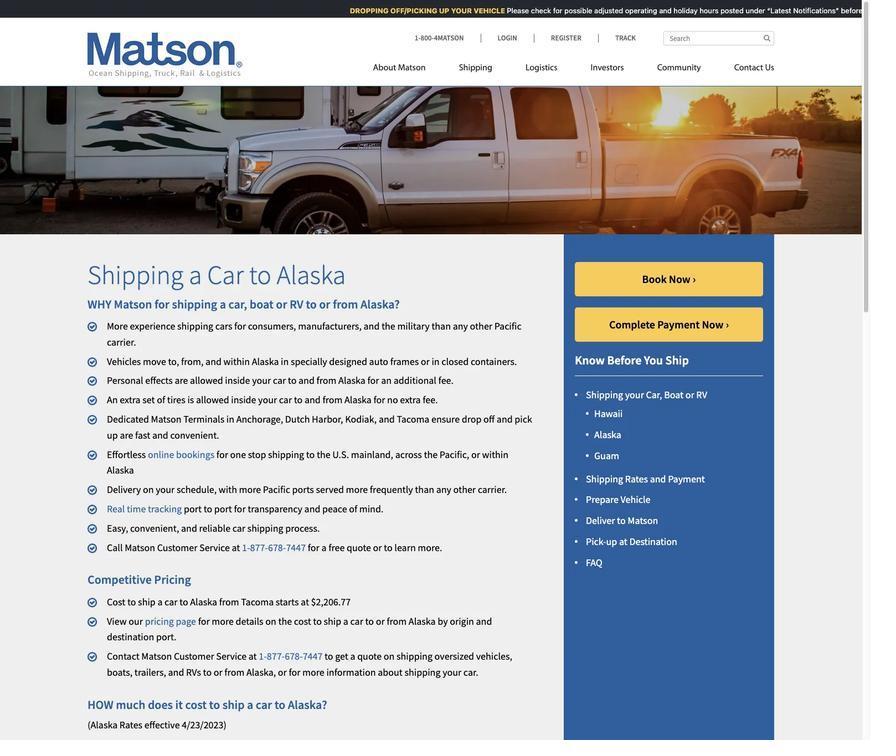Task type: locate. For each thing, give the bounding box(es) containing it.
1 vertical spatial 877-
[[267, 650, 285, 663]]

2 extra from the left
[[400, 394, 421, 406]]

1 vertical spatial 678-
[[285, 650, 303, 663]]

terminals
[[184, 413, 225, 426]]

easy,
[[107, 522, 128, 535]]

to inside know before you ship section
[[617, 514, 626, 527]]

0 horizontal spatial pacific
[[263, 483, 290, 496]]

7447
[[286, 541, 306, 554], [303, 650, 323, 663]]

and left holiday
[[654, 6, 667, 15]]

you
[[644, 352, 663, 368]]

0 horizontal spatial tacoma
[[241, 596, 274, 608]]

0 horizontal spatial alaska?
[[288, 697, 327, 712]]

0 horizontal spatial 1-
[[242, 541, 250, 554]]

register
[[551, 33, 582, 43]]

anchorage,
[[236, 413, 283, 426]]

up inside dedicated matson terminals in anchorage, dutch harbor, kodiak, and tacoma ensure drop off and pick up are fast and convenient.
[[107, 429, 118, 442]]

a inside "to get a quote on shipping oversized vehicles, boats, trailers, and rvs to or from alaska, or for more information about shipping your car."
[[350, 650, 356, 663]]

ship inside 'for more details on the cost to ship a car to or from alaska by origin and destination port.'
[[324, 615, 342, 628]]

convenient,
[[130, 522, 179, 535]]

customer up rvs
[[174, 650, 214, 663]]

on inside "to get a quote on shipping oversized vehicles, boats, trailers, and rvs to or from alaska, or for more information about shipping your car."
[[384, 650, 395, 663]]

to up 4/23/2023)
[[209, 697, 220, 712]]

bookings
[[176, 448, 215, 461]]

1 horizontal spatial extra
[[400, 394, 421, 406]]

are down dedicated
[[120, 429, 133, 442]]

rates
[[625, 472, 648, 485], [120, 719, 143, 732]]

1 horizontal spatial of
[[349, 503, 358, 515]]

move
[[143, 355, 166, 368]]

posted
[[716, 6, 739, 15]]

than inside more experience shipping cars for consumers, manufacturers, and the military than any other pacific carrier.
[[432, 320, 451, 332]]

more
[[107, 320, 128, 332]]

car inside 'for more details on the cost to ship a car to or from alaska by origin and destination port.'
[[351, 615, 363, 628]]

shipping up "why"
[[88, 258, 184, 291]]

deliver to matson
[[586, 514, 658, 527]]

1 vertical spatial carrier.
[[478, 483, 507, 496]]

678-
[[268, 541, 286, 554], [285, 650, 303, 663]]

a down alaska,
[[247, 697, 253, 712]]

for left one
[[217, 448, 228, 461]]

800-
[[421, 33, 434, 43]]

the inside more experience shipping cars for consumers, manufacturers, and the military than any other pacific carrier.
[[382, 320, 396, 332]]

0 vertical spatial 877-
[[250, 541, 268, 554]]

book now ›
[[643, 272, 696, 286]]

1 horizontal spatial contact
[[735, 64, 764, 73]]

1 horizontal spatial ship
[[223, 697, 245, 712]]

destination
[[630, 535, 678, 548]]

your left car,
[[625, 389, 644, 401]]

1 horizontal spatial fee.
[[439, 374, 454, 387]]

0 vertical spatial rates
[[625, 472, 648, 485]]

alaska left the by
[[409, 615, 436, 628]]

up
[[107, 429, 118, 442], [607, 535, 618, 548]]

1 vertical spatial on
[[266, 615, 276, 628]]

1 horizontal spatial carrier.
[[478, 483, 507, 496]]

carrier. inside more experience shipping cars for consumers, manufacturers, and the military than any other pacific carrier.
[[107, 336, 136, 348]]

service
[[200, 541, 230, 554], [216, 650, 247, 663]]

1 vertical spatial fee.
[[423, 394, 438, 406]]

2 horizontal spatial ship
[[324, 615, 342, 628]]

matson for contact matson customer service at 1-877-678-7447
[[142, 650, 172, 663]]

personal
[[107, 374, 143, 387]]

0 horizontal spatial any
[[436, 483, 452, 496]]

0 vertical spatial on
[[143, 483, 154, 496]]

shipping inside top menu navigation
[[459, 64, 493, 73]]

are inside dedicated matson terminals in anchorage, dutch harbor, kodiak, and tacoma ensure drop off and pick up are fast and convenient.
[[120, 429, 133, 442]]

2 vertical spatial on
[[384, 650, 395, 663]]

0 vertical spatial up
[[107, 429, 118, 442]]

0 vertical spatial fee.
[[439, 374, 454, 387]]

1- up alaska,
[[259, 650, 267, 663]]

0 horizontal spatial port
[[184, 503, 202, 515]]

1 horizontal spatial cost
[[294, 615, 311, 628]]

schedule,
[[177, 483, 217, 496]]

0 vertical spatial contact
[[735, 64, 764, 73]]

service up alaska,
[[216, 650, 247, 663]]

for
[[548, 6, 557, 15], [155, 296, 170, 312], [234, 320, 246, 332], [368, 374, 379, 387], [374, 394, 385, 406], [217, 448, 228, 461], [234, 503, 246, 515], [308, 541, 320, 554], [198, 615, 210, 628], [289, 666, 301, 679]]

ship up view our pricing page
[[138, 596, 156, 608]]

blue matson logo with ocean, shipping, truck, rail and logistics written beneath it. image
[[88, 33, 243, 78]]

0 horizontal spatial up
[[107, 429, 118, 442]]

truck and trailer at sunset after shipping car to alaska by matson. image
[[0, 69, 862, 234]]

shipping up call matson customer service at 1-877-678-7447 for a free quote or to learn more.
[[247, 522, 284, 535]]

matson down the tires
[[151, 413, 182, 426]]

$2,206.77
[[311, 596, 351, 608]]

how
[[88, 697, 114, 712]]

car down the $2,206.77 at the bottom left of page
[[351, 615, 363, 628]]

service for contact matson customer service at
[[216, 650, 247, 663]]

your
[[446, 6, 467, 15]]

and down delivery on your schedule, with more pacific ports served more frequently than any other carrier.
[[305, 503, 321, 515]]

boat
[[664, 389, 684, 401]]

rates up vehicle
[[625, 472, 648, 485]]

1 horizontal spatial 1-
[[259, 650, 267, 663]]

0 vertical spatial customer
[[157, 541, 198, 554]]

1 horizontal spatial tacoma
[[397, 413, 430, 426]]

0 horizontal spatial now ›
[[669, 272, 696, 286]]

login link
[[481, 33, 534, 43]]

for left an
[[368, 374, 379, 387]]

car
[[207, 258, 244, 291]]

carrier. for delivery on your schedule, with more pacific ports served more frequently than any other carrier.
[[478, 483, 507, 496]]

extra right an
[[120, 394, 141, 406]]

car
[[273, 374, 286, 387], [279, 394, 292, 406], [233, 522, 245, 535], [165, 596, 178, 608], [351, 615, 363, 628], [256, 697, 272, 712]]

free
[[329, 541, 345, 554]]

matson right about
[[398, 64, 426, 73]]

vehicles
[[107, 355, 141, 368]]

0 vertical spatial 1-
[[415, 33, 421, 43]]

online
[[148, 448, 174, 461]]

Search search field
[[664, 31, 775, 45]]

matson inside dedicated matson terminals in anchorage, dutch harbor, kodiak, and tacoma ensure drop off and pick up are fast and convenient.
[[151, 413, 182, 426]]

the inside 'for more details on the cost to ship a car to or from alaska by origin and destination port.'
[[278, 615, 292, 628]]

dedicated matson terminals in anchorage, dutch harbor, kodiak, and tacoma ensure drop off and pick up are fast and convenient.
[[107, 413, 532, 442]]

shipping left 'cars'
[[177, 320, 213, 332]]

before
[[836, 6, 858, 15]]

more up mind.
[[346, 483, 368, 496]]

0 horizontal spatial rates
[[120, 719, 143, 732]]

notifications"
[[788, 6, 834, 15]]

matson inside top menu navigation
[[398, 64, 426, 73]]

0 horizontal spatial rv
[[290, 296, 304, 312]]

1 vertical spatial inside
[[231, 394, 256, 406]]

shipping up prepare
[[586, 472, 624, 485]]

1 vertical spatial tacoma
[[241, 596, 274, 608]]

1 vertical spatial quote
[[357, 650, 382, 663]]

your down oversized
[[443, 666, 462, 679]]

contact inside top menu navigation
[[735, 64, 764, 73]]

on inside 'for more details on the cost to ship a car to or from alaska by origin and destination port.'
[[266, 615, 276, 628]]

extra right no
[[400, 394, 421, 406]]

rv inside know before you ship section
[[697, 389, 708, 401]]

shipping
[[459, 64, 493, 73], [88, 258, 184, 291], [586, 389, 624, 401], [586, 472, 624, 485]]

to up dutch
[[294, 394, 303, 406]]

1 vertical spatial rv
[[697, 389, 708, 401]]

car down alaska,
[[256, 697, 272, 712]]

(alaska
[[88, 719, 118, 732]]

ship up 4/23/2023)
[[223, 697, 245, 712]]

rv up the consumers,
[[290, 296, 304, 312]]

any up closed on the top right
[[453, 320, 468, 332]]

fee. down closed on the top right
[[439, 374, 454, 387]]

quote up information
[[357, 650, 382, 663]]

competitive pricing
[[88, 572, 191, 588]]

shipping link
[[443, 58, 509, 81]]

1 horizontal spatial rates
[[625, 472, 648, 485]]

2 vertical spatial ship
[[223, 697, 245, 712]]

reliable
[[199, 522, 231, 535]]

1-877-678-7447 link down "process."
[[242, 541, 306, 554]]

from
[[333, 296, 358, 312], [317, 374, 337, 387], [323, 394, 343, 406], [219, 596, 239, 608], [387, 615, 407, 628], [225, 666, 245, 679]]

7447 down "process."
[[286, 541, 306, 554]]

port down schedule,
[[184, 503, 202, 515]]

online bookings link
[[148, 448, 215, 461]]

quote
[[347, 541, 371, 554], [357, 650, 382, 663]]

on up about
[[384, 650, 395, 663]]

0 vertical spatial 7447
[[286, 541, 306, 554]]

in up the personal effects are allowed inside your car to and from alaska for an additional fee.
[[281, 355, 289, 368]]

experience
[[130, 320, 175, 332]]

other inside more experience shipping cars for consumers, manufacturers, and the military than any other pacific carrier.
[[470, 320, 493, 332]]

quote right free
[[347, 541, 371, 554]]

rates for shipping
[[625, 472, 648, 485]]

1 vertical spatial service
[[216, 650, 247, 663]]

2 vertical spatial 1-
[[259, 650, 267, 663]]

up down deliver to matson at the right
[[607, 535, 618, 548]]

1 horizontal spatial on
[[266, 615, 276, 628]]

about matson link
[[373, 58, 443, 81]]

0 horizontal spatial extra
[[120, 394, 141, 406]]

view
[[107, 615, 127, 628]]

0 horizontal spatial ship
[[138, 596, 156, 608]]

does
[[148, 697, 173, 712]]

for more details on the cost to ship a car to or from alaska by origin and destination port.
[[107, 615, 492, 644]]

within
[[224, 355, 250, 368], [482, 448, 509, 461]]

a down the $2,206.77 at the bottom left of page
[[343, 615, 349, 628]]

for down "process."
[[308, 541, 320, 554]]

1 horizontal spatial now ›
[[702, 318, 729, 331]]

matson up trailers,
[[142, 650, 172, 663]]

delivery
[[107, 483, 141, 496]]

0 vertical spatial tacoma
[[397, 413, 430, 426]]

1 horizontal spatial rv
[[697, 389, 708, 401]]

1 horizontal spatial any
[[453, 320, 468, 332]]

1 vertical spatial cost
[[185, 697, 207, 712]]

0 vertical spatial ship
[[138, 596, 156, 608]]

more up real time tracking port to port for transparency and peace of mind.
[[239, 483, 261, 496]]

1 horizontal spatial up
[[607, 535, 618, 548]]

0 vertical spatial pacific
[[495, 320, 522, 332]]

to right deliver
[[617, 514, 626, 527]]

dropping
[[345, 6, 383, 15]]

1 horizontal spatial alaska?
[[361, 296, 400, 312]]

1 horizontal spatial within
[[482, 448, 509, 461]]

contact up boats,
[[107, 650, 140, 663]]

7447 for call matson customer service at
[[286, 541, 306, 554]]

learn
[[395, 541, 416, 554]]

from down contact matson customer service at 1-877-678-7447
[[225, 666, 245, 679]]

from inside 'for more details on the cost to ship a car to or from alaska by origin and destination port.'
[[387, 615, 407, 628]]

in inside dedicated matson terminals in anchorage, dutch harbor, kodiak, and tacoma ensure drop off and pick up are fast and convenient.
[[227, 413, 234, 426]]

carrier. for more experience shipping cars for consumers, manufacturers, and the military than any other pacific carrier.
[[107, 336, 136, 348]]

4matson
[[434, 33, 464, 43]]

on up real time tracking link
[[143, 483, 154, 496]]

shipping for shipping
[[459, 64, 493, 73]]

more left information
[[303, 666, 325, 679]]

0 horizontal spatial on
[[143, 483, 154, 496]]

pacific up transparency
[[263, 483, 290, 496]]

than right frequently
[[415, 483, 435, 496]]

us
[[765, 64, 775, 73]]

to down dedicated matson terminals in anchorage, dutch harbor, kodiak, and tacoma ensure drop off and pick up are fast and convenient.
[[306, 448, 315, 461]]

1 vertical spatial 1-
[[242, 541, 250, 554]]

1 vertical spatial contact
[[107, 650, 140, 663]]

extra
[[120, 394, 141, 406], [400, 394, 421, 406]]

for right page
[[198, 615, 210, 628]]

alaska inside know before you ship section
[[595, 428, 622, 441]]

shipping up hawaii
[[586, 389, 624, 401]]

car down real time tracking port to port for transparency and peace of mind.
[[233, 522, 245, 535]]

alaska down effortless
[[107, 464, 134, 477]]

1 vertical spatial are
[[120, 429, 133, 442]]

tacoma down no
[[397, 413, 430, 426]]

transparency
[[248, 503, 303, 515]]

faq link
[[586, 556, 603, 569]]

a up pricing
[[158, 596, 163, 608]]

delivery on your schedule, with more pacific ports served more frequently than any other carrier.
[[107, 483, 507, 496]]

alaska up manufacturers,
[[277, 258, 346, 291]]

1 vertical spatial 7447
[[303, 650, 323, 663]]

0 vertical spatial 1-877-678-7447 link
[[242, 541, 306, 554]]

1-877-678-7447 link
[[242, 541, 306, 554], [259, 650, 323, 663]]

details
[[236, 615, 264, 628]]

at inside know before you ship section
[[619, 535, 628, 548]]

car up pricing page link
[[165, 596, 178, 608]]

678- down "process."
[[268, 541, 286, 554]]

for right alaska,
[[289, 666, 301, 679]]

"latest
[[762, 6, 786, 15]]

1- down easy, convenient, and reliable car shipping process. at the bottom of page
[[242, 541, 250, 554]]

at down deliver to matson 'link'
[[619, 535, 628, 548]]

shipping inside for one stop shipping to the u.s. mainland, across the pacific, or within alaska
[[268, 448, 304, 461]]

other up containers.
[[470, 320, 493, 332]]

frames
[[390, 355, 419, 368]]

rates inside know before you ship section
[[625, 472, 648, 485]]

is
[[188, 394, 194, 406]]

customer down the convenient,
[[157, 541, 198, 554]]

within down 'cars'
[[224, 355, 250, 368]]

1 vertical spatial of
[[349, 503, 358, 515]]

1- for call matson customer service at 1-877-678-7447 for a free quote or to learn more.
[[242, 541, 250, 554]]

0 vertical spatial any
[[453, 320, 468, 332]]

1 vertical spatial customer
[[174, 650, 214, 663]]

alaska inside 'for more details on the cost to ship a car to or from alaska by origin and destination port.'
[[409, 615, 436, 628]]

7447 for contact matson customer service at
[[303, 650, 323, 663]]

2 port from the left
[[214, 503, 232, 515]]

0 vertical spatial of
[[157, 394, 165, 406]]

0 vertical spatial alaska?
[[361, 296, 400, 312]]

customer for contact
[[174, 650, 214, 663]]

customer
[[157, 541, 198, 554], [174, 650, 214, 663]]

7447 left get
[[303, 650, 323, 663]]

designed
[[329, 355, 367, 368]]

1 horizontal spatial pacific
[[495, 320, 522, 332]]

2 horizontal spatial on
[[384, 650, 395, 663]]

quote inside "to get a quote on shipping oversized vehicles, boats, trailers, and rvs to or from alaska, or for more information about shipping your car."
[[357, 650, 382, 663]]

the left military
[[382, 320, 396, 332]]

an extra set of tires is allowed inside your car to and from alaska for no extra fee.
[[107, 394, 438, 406]]

0 vertical spatial other
[[470, 320, 493, 332]]

1 vertical spatial pacific
[[263, 483, 290, 496]]

to up easy, convenient, and reliable car shipping process. at the bottom of page
[[204, 503, 212, 515]]

0 horizontal spatial in
[[227, 413, 234, 426]]

track link
[[598, 33, 636, 43]]

service for call matson customer service at
[[200, 541, 230, 554]]

pricing
[[145, 615, 174, 628]]

to left get
[[325, 650, 333, 663]]

1 port from the left
[[184, 503, 202, 515]]

from inside "to get a quote on shipping oversized vehicles, boats, trailers, and rvs to or from alaska, or for more information about shipping your car."
[[225, 666, 245, 679]]

contact for contact us
[[735, 64, 764, 73]]

0 vertical spatial service
[[200, 541, 230, 554]]

to down specially
[[288, 374, 297, 387]]

alaska down hawaii
[[595, 428, 622, 441]]

cost inside 'for more details on the cost to ship a car to or from alaska by origin and destination port.'
[[294, 615, 311, 628]]

0 horizontal spatial are
[[120, 429, 133, 442]]

from left the by
[[387, 615, 407, 628]]

1 vertical spatial within
[[482, 448, 509, 461]]

alaska? down "to get a quote on shipping oversized vehicles, boats, trailers, and rvs to or from alaska, or for more information about shipping your car."
[[288, 697, 327, 712]]

contact left us
[[735, 64, 764, 73]]

up inside know before you ship section
[[607, 535, 618, 548]]

at down easy, convenient, and reliable car shipping process. at the bottom of page
[[232, 541, 240, 554]]

any down pacific, at the bottom of page
[[436, 483, 452, 496]]

1 horizontal spatial are
[[175, 374, 188, 387]]

frequently
[[370, 483, 413, 496]]

alaska down the designed
[[339, 374, 366, 387]]

0 vertical spatial carrier.
[[107, 336, 136, 348]]

0 horizontal spatial within
[[224, 355, 250, 368]]

and up vehicle
[[650, 472, 666, 485]]

fast
[[135, 429, 150, 442]]

0 vertical spatial rv
[[290, 296, 304, 312]]

1 vertical spatial up
[[607, 535, 618, 548]]

deliver
[[586, 514, 615, 527]]

ship
[[666, 352, 689, 368]]

rv
[[290, 296, 304, 312], [697, 389, 708, 401]]

tires
[[167, 394, 186, 406]]

and
[[654, 6, 667, 15], [364, 320, 380, 332], [206, 355, 222, 368], [299, 374, 315, 387], [305, 394, 321, 406], [379, 413, 395, 426], [497, 413, 513, 426], [152, 429, 168, 442], [650, 472, 666, 485], [305, 503, 321, 515], [181, 522, 197, 535], [476, 615, 492, 628], [168, 666, 184, 679]]

of right set
[[157, 394, 165, 406]]

0 vertical spatial now ›
[[669, 272, 696, 286]]

0 vertical spatial than
[[432, 320, 451, 332]]

1-877-678-7447 link for call matson customer service at
[[242, 541, 306, 554]]

pacific
[[495, 320, 522, 332], [263, 483, 290, 496]]

1 vertical spatial rates
[[120, 719, 143, 732]]

service down reliable
[[200, 541, 230, 554]]

contact us link
[[718, 58, 775, 81]]

0 horizontal spatial carrier.
[[107, 336, 136, 348]]

0 vertical spatial cost
[[294, 615, 311, 628]]

shipping for shipping your car, boat or rv
[[586, 389, 624, 401]]

1 extra from the left
[[120, 394, 141, 406]]

pricing
[[154, 572, 191, 588]]

None search field
[[664, 31, 775, 45]]

allowed down the from,
[[190, 374, 223, 387]]



Task type: vqa. For each thing, say whether or not it's contained in the screenshot.
DROPPING OFF/PICKING UP YOUR VEHICLE Please check for possible adjusted operating and holiday hours posted under "Latest Notifications" before visi
yes



Task type: describe. For each thing, give the bounding box(es) containing it.
hawaii link
[[595, 407, 623, 420]]

about
[[378, 666, 403, 679]]

with
[[219, 483, 237, 496]]

your up "an extra set of tires is allowed inside your car to and from alaska for no extra fee."
[[252, 374, 271, 387]]

easy, convenient, and reliable car shipping process.
[[107, 522, 320, 535]]

matson for why matson for shipping a car, boat or rv to or from alaska?
[[114, 296, 152, 312]]

alaska up the personal effects are allowed inside your car to and from alaska for an additional fee.
[[252, 355, 279, 368]]

877- for call matson customer service at
[[250, 541, 268, 554]]

the right across
[[424, 448, 438, 461]]

and up harbor,
[[305, 394, 321, 406]]

2 horizontal spatial in
[[432, 355, 440, 368]]

1 vertical spatial any
[[436, 483, 452, 496]]

effects
[[145, 374, 173, 387]]

effortless online bookings
[[107, 448, 215, 461]]

containers.
[[471, 355, 517, 368]]

your inside know before you ship section
[[625, 389, 644, 401]]

car,
[[229, 296, 247, 312]]

page
[[176, 615, 196, 628]]

rates for (alaska
[[120, 719, 143, 732]]

to down alaska,
[[275, 697, 286, 712]]

why
[[88, 296, 112, 312]]

vehicle
[[469, 6, 500, 15]]

ensure
[[432, 413, 460, 426]]

information
[[327, 666, 376, 679]]

matson for dedicated matson terminals in anchorage, dutch harbor, kodiak, and tacoma ensure drop off and pick up are fast and convenient.
[[151, 413, 182, 426]]

matson for about matson
[[398, 64, 426, 73]]

served
[[316, 483, 344, 496]]

0 vertical spatial are
[[175, 374, 188, 387]]

visi
[[860, 6, 871, 15]]

(alaska rates effective 4/23/2023)
[[88, 719, 227, 732]]

by
[[438, 615, 448, 628]]

and down specially
[[299, 374, 315, 387]]

login
[[498, 33, 517, 43]]

prepare vehicle link
[[586, 493, 651, 506]]

logistics link
[[509, 58, 574, 81]]

any inside more experience shipping cars for consumers, manufacturers, and the military than any other pacific carrier.
[[453, 320, 468, 332]]

1-800-4matson
[[415, 33, 464, 43]]

complete
[[609, 318, 656, 331]]

more inside 'for more details on the cost to ship a car to or from alaska by origin and destination port.'
[[212, 615, 234, 628]]

know before you ship
[[575, 352, 689, 368]]

and inside "to get a quote on shipping oversized vehicles, boats, trailers, and rvs to or from alaska, or for more information about shipping your car."
[[168, 666, 184, 679]]

a left free
[[322, 541, 327, 554]]

real
[[107, 503, 125, 515]]

the left u.s.
[[317, 448, 331, 461]]

shipping for shipping a car to alaska
[[88, 258, 184, 291]]

to down the $2,206.77 at the bottom left of page
[[313, 615, 322, 628]]

book now › link
[[575, 262, 764, 296]]

from up details
[[219, 596, 239, 608]]

a left car, on the left top of page
[[220, 296, 226, 312]]

to up manufacturers,
[[306, 296, 317, 312]]

stop
[[248, 448, 266, 461]]

678- for call matson customer service at
[[268, 541, 286, 554]]

for inside more experience shipping cars for consumers, manufacturers, and the military than any other pacific carrier.
[[234, 320, 246, 332]]

pick
[[515, 413, 532, 426]]

or inside section
[[686, 389, 695, 401]]

investors
[[591, 64, 624, 73]]

your up tracking
[[156, 483, 175, 496]]

drop
[[462, 413, 482, 426]]

from down vehicles move to, from, and within alaska in specially designed auto frames or in closed containers.
[[317, 374, 337, 387]]

under
[[741, 6, 760, 15]]

or inside 'for more details on the cost to ship a car to or from alaska by origin and destination port.'
[[376, 615, 385, 628]]

tacoma inside dedicated matson terminals in anchorage, dutch harbor, kodiak, and tacoma ensure drop off and pick up are fast and convenient.
[[397, 413, 430, 426]]

complete payment now ›
[[609, 318, 729, 331]]

rvs
[[186, 666, 201, 679]]

off/picking
[[385, 6, 432, 15]]

and right fast
[[152, 429, 168, 442]]

877- for contact matson customer service at
[[267, 650, 285, 663]]

2 horizontal spatial 1-
[[415, 33, 421, 43]]

cost to ship a car to alaska from tacoma starts at $2,206.77
[[107, 596, 351, 608]]

1 vertical spatial now ›
[[702, 318, 729, 331]]

shipping right about
[[405, 666, 441, 679]]

for right check
[[548, 6, 557, 15]]

0 vertical spatial allowed
[[190, 374, 223, 387]]

a left car
[[189, 258, 202, 291]]

boat
[[250, 296, 274, 312]]

your inside "to get a quote on shipping oversized vehicles, boats, trailers, and rvs to or from alaska, or for more information about shipping your car."
[[443, 666, 462, 679]]

0 vertical spatial payment
[[658, 318, 700, 331]]

0 vertical spatial within
[[224, 355, 250, 368]]

real time tracking link
[[107, 503, 182, 515]]

pick-
[[586, 535, 607, 548]]

effective
[[144, 719, 180, 732]]

shipping inside more experience shipping cars for consumers, manufacturers, and the military than any other pacific carrier.
[[177, 320, 213, 332]]

alaska inside for one stop shipping to the u.s. mainland, across the pacific, or within alaska
[[107, 464, 134, 477]]

car.
[[464, 666, 479, 679]]

ports
[[292, 483, 314, 496]]

shipping a car to alaska
[[88, 258, 346, 291]]

shipping for shipping rates and payment
[[586, 472, 624, 485]]

from up manufacturers,
[[333, 296, 358, 312]]

1 vertical spatial payment
[[668, 472, 705, 485]]

and inside know before you ship section
[[650, 472, 666, 485]]

from up harbor,
[[323, 394, 343, 406]]

matson inside know before you ship section
[[628, 514, 658, 527]]

to get a quote on shipping oversized vehicles, boats, trailers, and rvs to or from alaska, or for more information about shipping your car.
[[107, 650, 513, 679]]

competitive
[[88, 572, 152, 588]]

community
[[658, 64, 701, 73]]

to inside for one stop shipping to the u.s. mainland, across the pacific, or within alaska
[[306, 448, 315, 461]]

auto
[[369, 355, 389, 368]]

additional
[[394, 374, 437, 387]]

0 horizontal spatial of
[[157, 394, 165, 406]]

alaska up kodiak,
[[345, 394, 372, 406]]

for up experience
[[155, 296, 170, 312]]

car up "an extra set of tires is allowed inside your car to and from alaska for no extra fee."
[[273, 374, 286, 387]]

contact for contact matson customer service at 1-877-678-7447
[[107, 650, 140, 663]]

to up page
[[180, 596, 188, 608]]

complete payment now › link
[[575, 308, 764, 342]]

know before you ship section
[[550, 234, 789, 740]]

1- for contact matson customer service at 1-877-678-7447
[[259, 650, 267, 663]]

0 vertical spatial quote
[[347, 541, 371, 554]]

port.
[[156, 631, 177, 644]]

0 horizontal spatial fee.
[[423, 394, 438, 406]]

matson for call matson customer service at 1-877-678-7447 for a free quote or to learn more.
[[125, 541, 155, 554]]

car down the personal effects are allowed inside your car to and from alaska for an additional fee.
[[279, 394, 292, 406]]

to up information
[[365, 615, 374, 628]]

and left reliable
[[181, 522, 197, 535]]

top menu navigation
[[373, 58, 775, 81]]

at right starts
[[301, 596, 309, 608]]

starts
[[276, 596, 299, 608]]

know
[[575, 352, 605, 368]]

and inside more experience shipping cars for consumers, manufacturers, and the military than any other pacific carrier.
[[364, 320, 380, 332]]

shipping your car, boat or rv
[[586, 389, 708, 401]]

shipping your car, boat or rv link
[[586, 389, 708, 401]]

and right off
[[497, 413, 513, 426]]

your up anchorage,
[[258, 394, 277, 406]]

consumers,
[[248, 320, 296, 332]]

community link
[[641, 58, 718, 81]]

678- for contact matson customer service at
[[285, 650, 303, 663]]

time
[[127, 503, 146, 515]]

pricing page link
[[145, 615, 196, 628]]

more inside "to get a quote on shipping oversized vehicles, boats, trailers, and rvs to or from alaska, or for more information about shipping your car."
[[303, 666, 325, 679]]

to right cost
[[127, 596, 136, 608]]

for inside "to get a quote on shipping oversized vehicles, boats, trailers, and rvs to or from alaska, or for more information about shipping your car."
[[289, 666, 301, 679]]

vehicles,
[[476, 650, 513, 663]]

pick-up at destination link
[[586, 535, 678, 548]]

1 vertical spatial other
[[454, 483, 476, 496]]

0 vertical spatial inside
[[225, 374, 250, 387]]

for inside for one stop shipping to the u.s. mainland, across the pacific, or within alaska
[[217, 448, 228, 461]]

trailers,
[[135, 666, 166, 679]]

deliver to matson link
[[586, 514, 658, 527]]

contact matson customer service at 1-877-678-7447
[[107, 650, 323, 663]]

more.
[[418, 541, 442, 554]]

to up boat
[[249, 258, 271, 291]]

destination
[[107, 631, 154, 644]]

convenient.
[[170, 429, 219, 442]]

to left learn
[[384, 541, 393, 554]]

4/23/2023)
[[182, 719, 227, 732]]

for inside 'for more details on the cost to ship a car to or from alaska by origin and destination port.'
[[198, 615, 210, 628]]

mind.
[[360, 503, 384, 515]]

within inside for one stop shipping to the u.s. mainland, across the pacific, or within alaska
[[482, 448, 509, 461]]

1-877-678-7447 link for contact matson customer service at
[[259, 650, 323, 663]]

customer for call
[[157, 541, 198, 554]]

book
[[643, 272, 667, 286]]

and right the from,
[[206, 355, 222, 368]]

process.
[[286, 522, 320, 535]]

0 horizontal spatial cost
[[185, 697, 207, 712]]

for down with
[[234, 503, 246, 515]]

1 horizontal spatial in
[[281, 355, 289, 368]]

a inside 'for more details on the cost to ship a car to or from alaska by origin and destination port.'
[[343, 615, 349, 628]]

up
[[434, 6, 444, 15]]

prepare
[[586, 493, 619, 506]]

u.s.
[[333, 448, 349, 461]]

to right rvs
[[203, 666, 212, 679]]

personal effects are allowed inside your car to and from alaska for an additional fee.
[[107, 374, 454, 387]]

specially
[[291, 355, 327, 368]]

possible
[[559, 6, 587, 15]]

pacific inside more experience shipping cars for consumers, manufacturers, and the military than any other pacific carrier.
[[495, 320, 522, 332]]

real time tracking port to port for transparency and peace of mind.
[[107, 503, 384, 515]]

faq
[[586, 556, 603, 569]]

1 vertical spatial alaska?
[[288, 697, 327, 712]]

1 vertical spatial than
[[415, 483, 435, 496]]

hours
[[695, 6, 714, 15]]

shipping down "shipping a car to alaska"
[[172, 296, 217, 312]]

dropping off/picking up your vehicle please check for possible adjusted operating and holiday hours posted under "latest notifications" before visi
[[345, 6, 871, 15]]

1 vertical spatial allowed
[[196, 394, 229, 406]]

and down no
[[379, 413, 395, 426]]

for left no
[[374, 394, 385, 406]]

set
[[143, 394, 155, 406]]

shipping up about
[[397, 650, 433, 663]]

at up alaska,
[[249, 650, 257, 663]]

and inside 'for more details on the cost to ship a car to or from alaska by origin and destination port.'
[[476, 615, 492, 628]]

peace
[[323, 503, 347, 515]]

harbor,
[[312, 413, 343, 426]]

for one stop shipping to the u.s. mainland, across the pacific, or within alaska
[[107, 448, 509, 477]]

search image
[[764, 34, 771, 42]]

or inside for one stop shipping to the u.s. mainland, across the pacific, or within alaska
[[472, 448, 480, 461]]

alaska up page
[[190, 596, 217, 608]]



